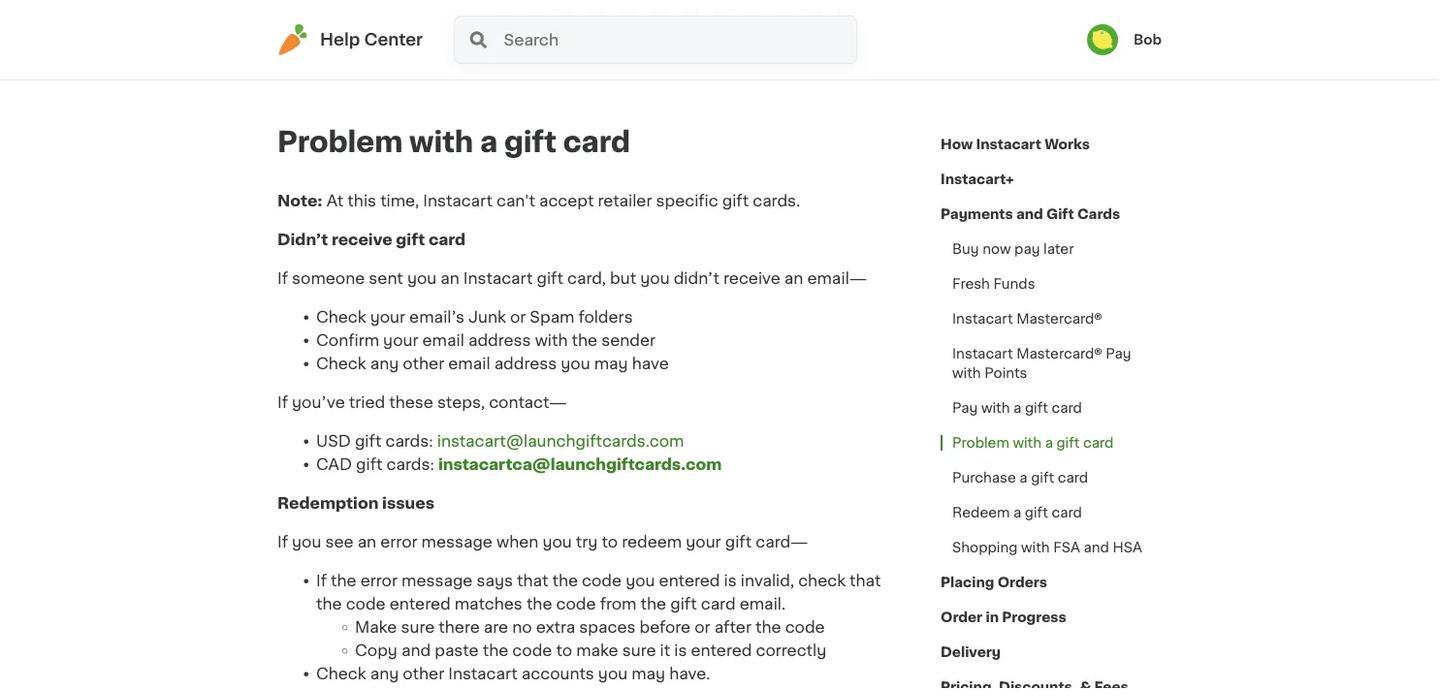 Task type: vqa. For each thing, say whether or not it's contained in the screenshot.
time, on the left top
yes



Task type: describe. For each thing, give the bounding box(es) containing it.
card up retailer
[[563, 128, 630, 156]]

code up correctly
[[785, 620, 825, 635]]

error inside the if the error message says that the code you entered is invalid, check that the code entered matches the code from the gift card email. make sure there are no extra spaces before or after the code copy and paste the code to make sure it is entered correctly check any other instacart accounts you may have.
[[360, 573, 398, 589]]

gift
[[1046, 208, 1074, 221]]

or inside check your email's junk or spam folders confirm your email address with the sender check any other email address you may have
[[510, 309, 526, 325]]

code up the make
[[346, 596, 386, 612]]

accept
[[539, 193, 594, 208]]

if inside the if the error message says that the code you entered is invalid, check that the code entered matches the code from the gift card email. make sure there are no extra spaces before or after the code copy and paste the code to make sure it is entered correctly check any other instacart accounts you may have.
[[316, 573, 327, 589]]

1 horizontal spatial and
[[1016, 208, 1043, 221]]

with inside instacart mastercard® pay with points
[[952, 367, 981, 380]]

fsa
[[1053, 541, 1080, 555]]

time,
[[380, 193, 419, 208]]

delivery
[[941, 646, 1001, 659]]

check your email's junk or spam folders confirm your email address with the sender check any other email address you may have
[[316, 309, 669, 371]]

specific
[[656, 193, 718, 208]]

how instacart works link
[[941, 127, 1090, 162]]

0 horizontal spatial an
[[357, 534, 376, 550]]

1 horizontal spatial an
[[441, 271, 459, 286]]

try
[[576, 534, 598, 550]]

card down problem with a gift card link
[[1058, 471, 1088, 485]]

order in progress link
[[941, 600, 1066, 635]]

2 check from the top
[[316, 356, 366, 371]]

redemption
[[277, 496, 379, 511]]

in
[[986, 611, 999, 625]]

gift right usd
[[355, 433, 381, 449]]

1 vertical spatial cards:
[[387, 457, 434, 472]]

bob
[[1134, 33, 1162, 47]]

email.
[[740, 596, 786, 612]]

see
[[325, 534, 354, 550]]

1 horizontal spatial is
[[724, 573, 737, 589]]

instacart inside the if the error message says that the code you entered is invalid, check that the code entered matches the code from the gift card email. make sure there are no extra spaces before or after the code copy and paste the code to make sure it is entered correctly check any other instacart accounts you may have.
[[448, 666, 518, 682]]

instacart down fresh funds on the top right
[[952, 312, 1013, 326]]

from
[[600, 596, 637, 612]]

1 vertical spatial email
[[448, 356, 490, 371]]

gift inside the if the error message says that the code you entered is invalid, check that the code entered matches the code from the gift card email. make sure there are no extra spaces before or after the code copy and paste the code to make sure it is entered correctly check any other instacart accounts you may have.
[[670, 596, 697, 612]]

you down make
[[598, 666, 628, 682]]

1 vertical spatial entered
[[390, 596, 451, 612]]

card down instacart mastercard® pay with points link
[[1052, 401, 1082, 415]]

instacart+ link
[[941, 162, 1014, 197]]

later
[[1043, 242, 1074, 256]]

code up 'from'
[[582, 573, 622, 589]]

didn't receive gift card
[[277, 232, 466, 247]]

tried
[[349, 395, 385, 410]]

are
[[484, 620, 508, 635]]

0 vertical spatial email
[[422, 333, 464, 348]]

2 that from the left
[[850, 573, 881, 589]]

you left see
[[292, 534, 321, 550]]

it
[[660, 643, 670, 658]]

these
[[389, 395, 433, 410]]

a up purchase a gift card link
[[1045, 436, 1053, 450]]

1 that from the left
[[517, 573, 548, 589]]

you up 'from'
[[626, 573, 655, 589]]

help center link
[[277, 24, 423, 55]]

points
[[984, 367, 1027, 380]]

card up purchase a gift card link
[[1083, 436, 1114, 450]]

delivery link
[[941, 635, 1001, 670]]

mastercard® for instacart mastercard® pay with points
[[1016, 347, 1102, 361]]

steps,
[[437, 395, 485, 410]]

how instacart works
[[941, 138, 1090, 151]]

payments and gift cards
[[941, 208, 1120, 221]]

this
[[347, 193, 376, 208]]

instacart mastercard®
[[952, 312, 1102, 326]]

have
[[632, 356, 669, 371]]

2 vertical spatial entered
[[691, 643, 752, 658]]

buy now pay later link
[[941, 232, 1086, 267]]

may inside the if the error message says that the code you entered is invalid, check that the code entered matches the code from the gift card email. make sure there are no extra spaces before or after the code copy and paste the code to make sure it is entered correctly check any other instacart accounts you may have.
[[632, 666, 665, 682]]

if for if you see an error message when you try to redeem your gift card—
[[277, 534, 288, 550]]

2 vertical spatial your
[[686, 534, 721, 550]]

problem with a gift card link
[[941, 426, 1125, 461]]

pay with a gift card
[[952, 401, 1082, 415]]

didn't
[[277, 232, 328, 247]]

you've
[[292, 395, 345, 410]]

fresh funds link
[[941, 267, 1047, 302]]

note: at this time, instacart can't accept retailer specific gift cards.
[[277, 193, 800, 208]]

note:
[[277, 193, 322, 208]]

if you've tried these steps, contact—
[[277, 395, 567, 410]]

may inside check your email's junk or spam folders confirm your email address with the sender check any other email address you may have
[[594, 356, 628, 371]]

but
[[610, 271, 636, 286]]

pay
[[1014, 242, 1040, 256]]

says
[[477, 573, 513, 589]]

works
[[1045, 138, 1090, 151]]

you inside check your email's junk or spam folders confirm your email address with the sender check any other email address you may have
[[561, 356, 590, 371]]

invalid,
[[741, 573, 794, 589]]

spaces
[[579, 620, 636, 635]]

with left 'fsa'
[[1021, 541, 1050, 555]]

0 vertical spatial message
[[421, 534, 493, 550]]

instacart mastercard® pay with points link
[[941, 337, 1162, 391]]

email—
[[807, 271, 867, 286]]

at
[[326, 193, 343, 208]]

redeem a gift card
[[952, 506, 1082, 520]]

placing orders link
[[941, 565, 1047, 600]]

with down points
[[981, 401, 1010, 415]]

gift up 'note: at this time, instacart can't accept retailer specific gift cards.'
[[504, 128, 557, 156]]

instacart mastercard® link
[[941, 302, 1114, 337]]

no
[[512, 620, 532, 635]]

a up can't
[[480, 128, 498, 156]]

gift up purchase a gift card link
[[1057, 436, 1080, 450]]

check
[[798, 573, 846, 589]]

purchase a gift card link
[[941, 461, 1100, 496]]

redeem
[[622, 534, 682, 550]]

user avatar image
[[1087, 24, 1118, 55]]

pay inside pay with a gift card link
[[952, 401, 978, 415]]

instacartca@launchgiftcards.com link
[[438, 457, 722, 472]]

payments and gift cards link
[[941, 197, 1120, 232]]

2 horizontal spatial and
[[1084, 541, 1109, 555]]

2 horizontal spatial an
[[784, 271, 803, 286]]

other inside the if the error message says that the code you entered is invalid, check that the code entered matches the code from the gift card email. make sure there are no extra spaces before or after the code copy and paste the code to make sure it is entered correctly check any other instacart accounts you may have.
[[403, 666, 444, 682]]

1 vertical spatial address
[[494, 356, 557, 371]]

instacart+
[[941, 173, 1014, 186]]

before
[[640, 620, 691, 635]]

matches
[[455, 596, 523, 612]]

instacart inside instacart mastercard® pay with points
[[952, 347, 1013, 361]]

code down no
[[512, 643, 552, 658]]

buy
[[952, 242, 979, 256]]

placing orders
[[941, 576, 1047, 590]]

help
[[320, 32, 360, 48]]

0 vertical spatial address
[[468, 333, 531, 348]]

with up purchase a gift card link
[[1013, 436, 1042, 450]]

extra
[[536, 620, 575, 635]]

the inside check your email's junk or spam folders confirm your email address with the sender check any other email address you may have
[[572, 333, 598, 348]]

1 check from the top
[[316, 309, 366, 325]]

can't
[[496, 193, 535, 208]]

someone
[[292, 271, 365, 286]]

buy now pay later
[[952, 242, 1074, 256]]

orders
[[998, 576, 1047, 590]]

accounts
[[522, 666, 594, 682]]

instacart left can't
[[423, 193, 493, 208]]



Task type: locate. For each thing, give the bounding box(es) containing it.
the
[[572, 333, 598, 348], [331, 573, 357, 589], [552, 573, 578, 589], [316, 596, 342, 612], [526, 596, 552, 612], [641, 596, 666, 612], [755, 620, 781, 635], [483, 643, 508, 658]]

you right but
[[640, 271, 670, 286]]

with
[[409, 128, 473, 156], [535, 333, 568, 348], [952, 367, 981, 380], [981, 401, 1010, 415], [1013, 436, 1042, 450], [1021, 541, 1050, 555]]

make
[[355, 620, 397, 635]]

may down it
[[632, 666, 665, 682]]

1 horizontal spatial problem
[[952, 436, 1009, 450]]

0 horizontal spatial is
[[674, 643, 687, 658]]

1 horizontal spatial to
[[602, 534, 618, 550]]

instacart image
[[277, 24, 308, 55]]

0 horizontal spatial receive
[[332, 232, 392, 247]]

if down the didn't
[[277, 271, 288, 286]]

problem up the purchase
[[952, 436, 1009, 450]]

0 vertical spatial pay
[[1106, 347, 1131, 361]]

0 vertical spatial entered
[[659, 573, 720, 589]]

gift
[[504, 128, 557, 156], [722, 193, 749, 208], [396, 232, 425, 247], [537, 271, 563, 286], [1025, 401, 1048, 415], [355, 433, 381, 449], [1057, 436, 1080, 450], [356, 457, 383, 472], [1031, 471, 1054, 485], [1025, 506, 1048, 520], [725, 534, 752, 550], [670, 596, 697, 612]]

mastercard® inside instacart mastercard® pay with points
[[1016, 347, 1102, 361]]

entered up there
[[390, 596, 451, 612]]

and right the copy
[[401, 643, 431, 658]]

0 horizontal spatial and
[[401, 643, 431, 658]]

entered up before
[[659, 573, 720, 589]]

0 horizontal spatial may
[[594, 356, 628, 371]]

if left see
[[277, 534, 288, 550]]

check
[[316, 309, 366, 325], [316, 356, 366, 371], [316, 666, 366, 682]]

1 vertical spatial sure
[[622, 643, 656, 658]]

0 vertical spatial your
[[370, 309, 405, 325]]

check down confirm
[[316, 356, 366, 371]]

0 vertical spatial error
[[380, 534, 417, 550]]

an left email—
[[784, 271, 803, 286]]

problem with a gift card up purchase a gift card link
[[952, 436, 1114, 450]]

1 any from the top
[[370, 356, 399, 371]]

1 other from the top
[[403, 356, 444, 371]]

if for if you've tried these steps, contact—
[[277, 395, 288, 410]]

you right sent
[[407, 271, 437, 286]]

any down the copy
[[370, 666, 399, 682]]

that
[[517, 573, 548, 589], [850, 573, 881, 589]]

1 vertical spatial problem with a gift card
[[952, 436, 1114, 450]]

1 horizontal spatial or
[[695, 620, 710, 635]]

error down issues
[[380, 534, 417, 550]]

help center
[[320, 32, 423, 48]]

usd gift cards: instacart@launchgiftcards.com cad gift cards: instacartca@launchgiftcards.com
[[316, 433, 722, 472]]

cards:
[[385, 433, 433, 449], [387, 457, 434, 472]]

1 vertical spatial or
[[695, 620, 710, 635]]

mastercard® up instacart mastercard® pay with points link
[[1016, 312, 1102, 326]]

fresh
[[952, 277, 990, 291]]

you down spam
[[561, 356, 590, 371]]

other inside check your email's junk or spam folders confirm your email address with the sender check any other email address you may have
[[403, 356, 444, 371]]

cad
[[316, 457, 352, 472]]

card—
[[756, 534, 808, 550]]

with left points
[[952, 367, 981, 380]]

0 vertical spatial receive
[[332, 232, 392, 247]]

to up the accounts
[[556, 643, 572, 658]]

code up extra on the left of the page
[[556, 596, 596, 612]]

0 vertical spatial cards:
[[385, 433, 433, 449]]

instacart mastercard® pay with points
[[952, 347, 1131, 380]]

with up the 'time,'
[[409, 128, 473, 156]]

any inside the if the error message says that the code you entered is invalid, check that the code entered matches the code from the gift card email. make sure there are no extra spaces before or after the code copy and paste the code to make sure it is entered correctly check any other instacart accounts you may have.
[[370, 666, 399, 682]]

message up there
[[402, 573, 473, 589]]

gift up before
[[670, 596, 697, 612]]

paste
[[435, 643, 479, 658]]

your down sent
[[370, 309, 405, 325]]

1 vertical spatial is
[[674, 643, 687, 658]]

cards: down these
[[385, 433, 433, 449]]

mastercard® down instacart mastercard® on the right top of the page
[[1016, 347, 1102, 361]]

cards.
[[753, 193, 800, 208]]

may
[[594, 356, 628, 371], [632, 666, 665, 682]]

1 vertical spatial any
[[370, 666, 399, 682]]

to right try
[[602, 534, 618, 550]]

0 vertical spatial or
[[510, 309, 526, 325]]

0 vertical spatial to
[[602, 534, 618, 550]]

0 vertical spatial mastercard®
[[1016, 312, 1102, 326]]

or left after
[[695, 620, 710, 635]]

0 horizontal spatial or
[[510, 309, 526, 325]]

if
[[277, 271, 288, 286], [277, 395, 288, 410], [277, 534, 288, 550], [316, 573, 327, 589]]

card inside the if the error message says that the code you entered is invalid, check that the code entered matches the code from the gift card email. make sure there are no extra spaces before or after the code copy and paste the code to make sure it is entered correctly check any other instacart accounts you may have.
[[701, 596, 736, 612]]

0 vertical spatial sure
[[401, 620, 435, 635]]

is right it
[[674, 643, 687, 658]]

and left gift
[[1016, 208, 1043, 221]]

payments
[[941, 208, 1013, 221]]

usd
[[316, 433, 351, 449]]

0 vertical spatial other
[[403, 356, 444, 371]]

fresh funds
[[952, 277, 1035, 291]]

contact—
[[489, 395, 567, 410]]

order in progress
[[941, 611, 1066, 625]]

address
[[468, 333, 531, 348], [494, 356, 557, 371]]

2 other from the top
[[403, 666, 444, 682]]

gift right the cad
[[356, 457, 383, 472]]

if someone sent you an instacart gift card, but you didn't receive an email—
[[277, 271, 867, 286]]

your down the email's
[[383, 333, 418, 348]]

instacart up the instacart+
[[976, 138, 1041, 151]]

instacart@launchgiftcards.com link
[[437, 433, 684, 449]]

1 vertical spatial other
[[403, 666, 444, 682]]

problem up at
[[277, 128, 403, 156]]

email
[[422, 333, 464, 348], [448, 356, 490, 371]]

with inside check your email's junk or spam folders confirm your email address with the sender check any other email address you may have
[[535, 333, 568, 348]]

message inside the if the error message says that the code you entered is invalid, check that the code entered matches the code from the gift card email. make sure there are no extra spaces before or after the code copy and paste the code to make sure it is entered correctly check any other instacart accounts you may have.
[[402, 573, 473, 589]]

address up contact—
[[494, 356, 557, 371]]

card up the email's
[[429, 232, 466, 247]]

mastercard® for instacart mastercard®
[[1016, 312, 1102, 326]]

gift up problem with a gift card link
[[1025, 401, 1048, 415]]

gift down the 'time,'
[[396, 232, 425, 247]]

2 vertical spatial check
[[316, 666, 366, 682]]

3 check from the top
[[316, 666, 366, 682]]

0 horizontal spatial sure
[[401, 620, 435, 635]]

after
[[714, 620, 751, 635]]

you
[[407, 271, 437, 286], [640, 271, 670, 286], [561, 356, 590, 371], [292, 534, 321, 550], [543, 534, 572, 550], [626, 573, 655, 589], [598, 666, 628, 682]]

0 vertical spatial may
[[594, 356, 628, 371]]

sure left it
[[622, 643, 656, 658]]

0 vertical spatial and
[[1016, 208, 1043, 221]]

a down points
[[1013, 401, 1022, 415]]

is
[[724, 573, 737, 589], [674, 643, 687, 658]]

gift left card—
[[725, 534, 752, 550]]

error up the make
[[360, 573, 398, 589]]

code
[[582, 573, 622, 589], [346, 596, 386, 612], [556, 596, 596, 612], [785, 620, 825, 635], [512, 643, 552, 658]]

or
[[510, 309, 526, 325], [695, 620, 710, 635]]

1 horizontal spatial that
[[850, 573, 881, 589]]

if for if someone sent you an instacart gift card, but you didn't receive an email—
[[277, 271, 288, 286]]

sure left there
[[401, 620, 435, 635]]

there
[[439, 620, 480, 635]]

problem with a gift card up the 'time,'
[[277, 128, 630, 156]]

2 mastercard® from the top
[[1016, 347, 1102, 361]]

gift up shopping with fsa and hsa link
[[1025, 506, 1048, 520]]

Search search field
[[502, 16, 856, 63]]

1 vertical spatial to
[[556, 643, 572, 658]]

issues
[[382, 496, 434, 511]]

if down see
[[316, 573, 327, 589]]

a
[[480, 128, 498, 156], [1013, 401, 1022, 415], [1045, 436, 1053, 450], [1020, 471, 1028, 485], [1013, 506, 1021, 520]]

email up steps,
[[448, 356, 490, 371]]

pay
[[1106, 347, 1131, 361], [952, 401, 978, 415]]

1 vertical spatial and
[[1084, 541, 1109, 555]]

that right says
[[517, 573, 548, 589]]

sender
[[601, 333, 656, 348]]

instacart down paste
[[448, 666, 518, 682]]

1 vertical spatial pay
[[952, 401, 978, 415]]

gift left cards.
[[722, 193, 749, 208]]

redemption issues
[[277, 496, 434, 511]]

2 any from the top
[[370, 666, 399, 682]]

redeem
[[952, 506, 1010, 520]]

correctly
[[756, 643, 826, 658]]

1 horizontal spatial sure
[[622, 643, 656, 658]]

check inside the if the error message says that the code you entered is invalid, check that the code entered matches the code from the gift card email. make sure there are no extra spaces before or after the code copy and paste the code to make sure it is entered correctly check any other instacart accounts you may have.
[[316, 666, 366, 682]]

funds
[[993, 277, 1035, 291]]

0 vertical spatial any
[[370, 356, 399, 371]]

1 vertical spatial your
[[383, 333, 418, 348]]

0 vertical spatial problem with a gift card
[[277, 128, 630, 156]]

order
[[941, 611, 983, 625]]

0 horizontal spatial to
[[556, 643, 572, 658]]

if the error message says that the code you entered is invalid, check that the code entered matches the code from the gift card email. make sure there are no extra spaces before or after the code copy and paste the code to make sure it is entered correctly check any other instacart accounts you may have.
[[316, 573, 881, 682]]

now
[[983, 242, 1011, 256]]

shopping
[[952, 541, 1018, 555]]

instacart up points
[[952, 347, 1013, 361]]

any inside check your email's junk or spam folders confirm your email address with the sender check any other email address you may have
[[370, 356, 399, 371]]

other down paste
[[403, 666, 444, 682]]

and inside the if the error message says that the code you entered is invalid, check that the code entered matches the code from the gift card email. make sure there are no extra spaces before or after the code copy and paste the code to make sure it is entered correctly check any other instacart accounts you may have.
[[401, 643, 431, 658]]

message up says
[[421, 534, 493, 550]]

or right junk
[[510, 309, 526, 325]]

gift down problem with a gift card link
[[1031, 471, 1054, 485]]

mastercard®
[[1016, 312, 1102, 326], [1016, 347, 1102, 361]]

hsa
[[1113, 541, 1142, 555]]

1 vertical spatial check
[[316, 356, 366, 371]]

0 horizontal spatial problem
[[277, 128, 403, 156]]

center
[[364, 32, 423, 48]]

1 vertical spatial receive
[[723, 271, 780, 286]]

email down the email's
[[422, 333, 464, 348]]

any up tried on the left bottom of page
[[370, 356, 399, 371]]

purchase
[[952, 471, 1016, 485]]

redeem a gift card link
[[941, 496, 1094, 530]]

0 horizontal spatial pay
[[952, 401, 978, 415]]

you left try
[[543, 534, 572, 550]]

when
[[497, 534, 539, 550]]

retailer
[[598, 193, 652, 208]]

or inside the if the error message says that the code you entered is invalid, check that the code entered matches the code from the gift card email. make sure there are no extra spaces before or after the code copy and paste the code to make sure it is entered correctly check any other instacart accounts you may have.
[[695, 620, 710, 635]]

1 vertical spatial may
[[632, 666, 665, 682]]

0 vertical spatial is
[[724, 573, 737, 589]]

instacart@launchgiftcards.com
[[437, 433, 684, 449]]

that right check
[[850, 573, 881, 589]]

may down sender
[[594, 356, 628, 371]]

entered down after
[[691, 643, 752, 658]]

pay with a gift card link
[[941, 391, 1094, 426]]

gift left card,
[[537, 271, 563, 286]]

instacartca@launchgiftcards.com
[[438, 457, 722, 472]]

cards: up issues
[[387, 457, 434, 472]]

card,
[[567, 271, 606, 286]]

receive right didn't
[[723, 271, 780, 286]]

instacart up junk
[[463, 271, 533, 286]]

1 horizontal spatial receive
[[723, 271, 780, 286]]

email's
[[409, 309, 464, 325]]

to inside the if the error message says that the code you entered is invalid, check that the code entered matches the code from the gift card email. make sure there are no extra spaces before or after the code copy and paste the code to make sure it is entered correctly check any other instacart accounts you may have.
[[556, 643, 572, 658]]

card up 'fsa'
[[1052, 506, 1082, 520]]

make
[[576, 643, 618, 658]]

1 horizontal spatial pay
[[1106, 347, 1131, 361]]

a down purchase a gift card at the bottom right
[[1013, 506, 1021, 520]]

0 horizontal spatial problem with a gift card
[[277, 128, 630, 156]]

sent
[[369, 271, 403, 286]]

spam
[[530, 309, 575, 325]]

your right redeem
[[686, 534, 721, 550]]

sure
[[401, 620, 435, 635], [622, 643, 656, 658]]

a up redeem a gift card
[[1020, 471, 1028, 485]]

1 vertical spatial mastercard®
[[1016, 347, 1102, 361]]

how
[[941, 138, 973, 151]]

bob link
[[1087, 24, 1162, 55]]

2 vertical spatial and
[[401, 643, 431, 658]]

receive
[[332, 232, 392, 247], [723, 271, 780, 286]]

0 vertical spatial problem
[[277, 128, 403, 156]]

cards
[[1077, 208, 1120, 221]]

an right see
[[357, 534, 376, 550]]

receive down this
[[332, 232, 392, 247]]

an up the email's
[[441, 271, 459, 286]]

other up if you've tried these steps, contact—
[[403, 356, 444, 371]]

address down junk
[[468, 333, 531, 348]]

0 vertical spatial check
[[316, 309, 366, 325]]

other
[[403, 356, 444, 371], [403, 666, 444, 682]]

pay inside instacart mastercard® pay with points
[[1106, 347, 1131, 361]]

check down the copy
[[316, 666, 366, 682]]

1 vertical spatial problem
[[952, 436, 1009, 450]]

1 mastercard® from the top
[[1016, 312, 1102, 326]]

card up after
[[701, 596, 736, 612]]

1 vertical spatial error
[[360, 573, 398, 589]]

with down spam
[[535, 333, 568, 348]]

1 vertical spatial message
[[402, 573, 473, 589]]

is left invalid,
[[724, 573, 737, 589]]

check up confirm
[[316, 309, 366, 325]]

1 horizontal spatial may
[[632, 666, 665, 682]]

1 horizontal spatial problem with a gift card
[[952, 436, 1114, 450]]

and right 'fsa'
[[1084, 541, 1109, 555]]

shopping with fsa and hsa link
[[941, 530, 1154, 565]]

0 horizontal spatial that
[[517, 573, 548, 589]]

an
[[441, 271, 459, 286], [784, 271, 803, 286], [357, 534, 376, 550]]



